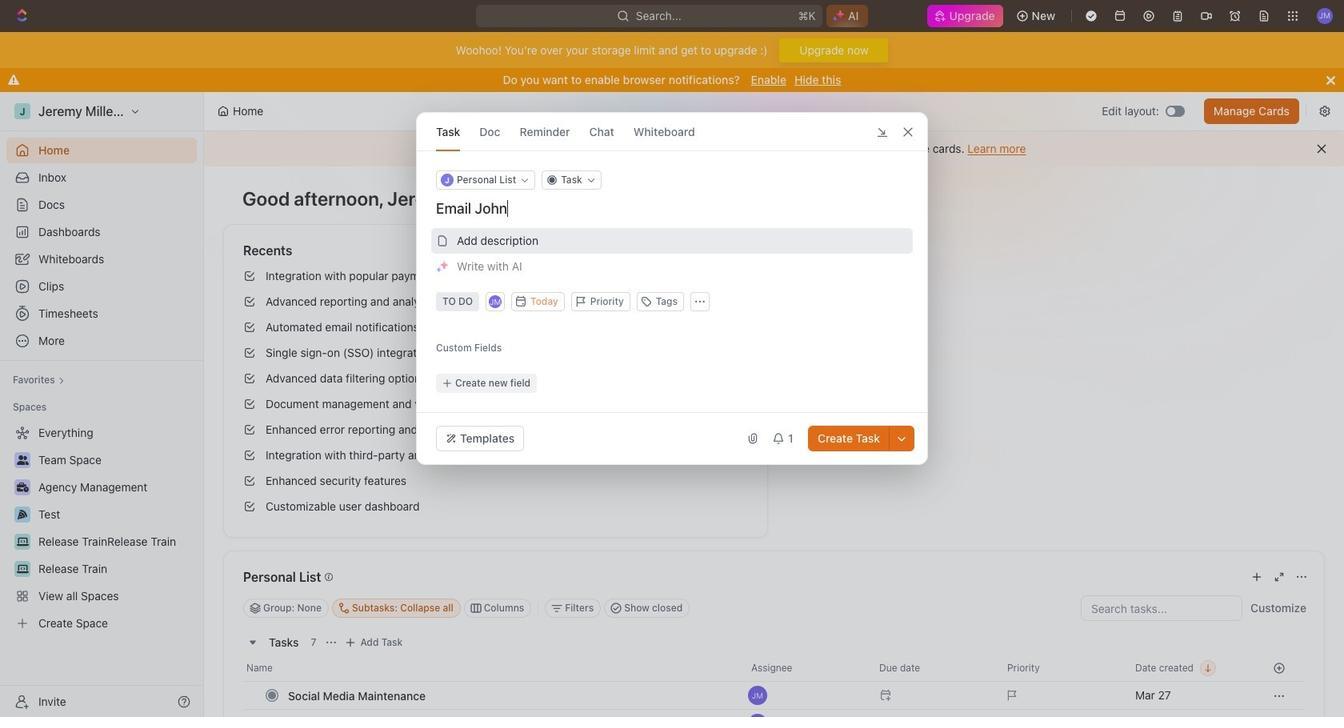 Task type: locate. For each thing, give the bounding box(es) containing it.
dialog
[[416, 112, 928, 465]]

alert
[[204, 131, 1345, 166]]

tree inside sidebar navigation
[[6, 420, 197, 636]]

Task name or type '/' for commands text field
[[436, 199, 912, 218]]

tree
[[6, 420, 197, 636]]



Task type: vqa. For each thing, say whether or not it's contained in the screenshot.
by:
no



Task type: describe. For each thing, give the bounding box(es) containing it.
Search tasks... text field
[[1082, 596, 1242, 620]]

sidebar navigation
[[0, 92, 204, 717]]



